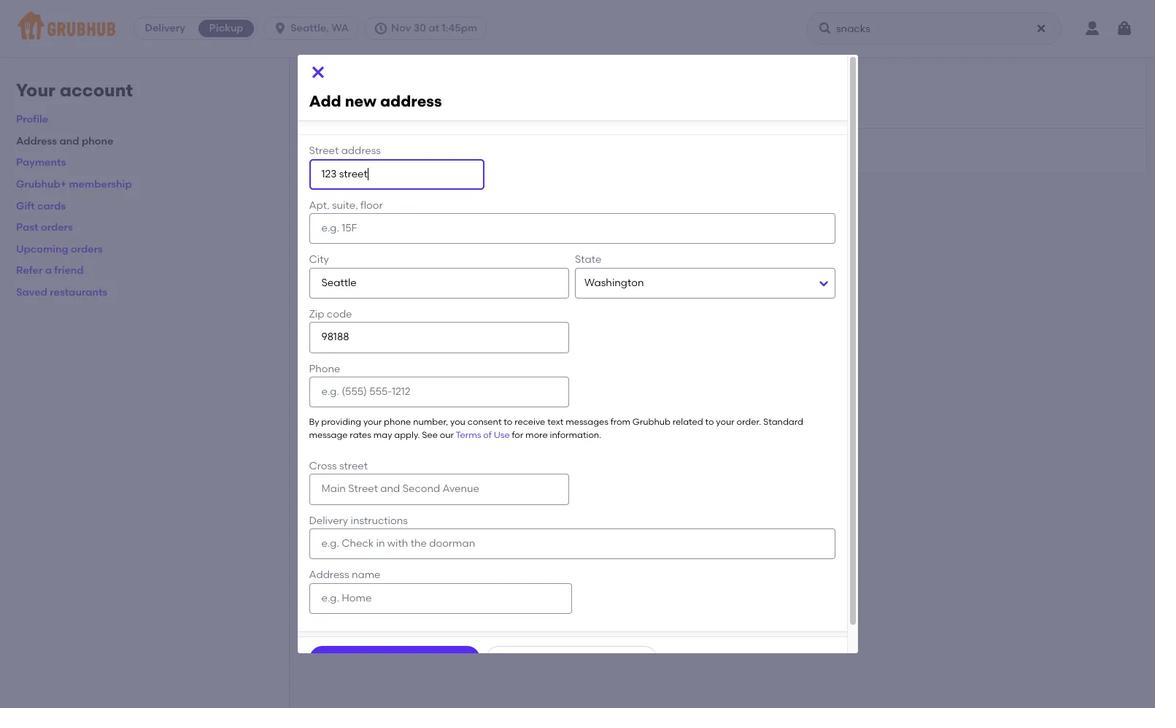 Task type: vqa. For each thing, say whether or not it's contained in the screenshot.
first Pickles
no



Task type: describe. For each thing, give the bounding box(es) containing it.
order.
[[737, 417, 762, 427]]

1:45pm
[[442, 22, 477, 34]]

profile link
[[16, 113, 48, 126]]

orders for upcoming orders
[[71, 243, 103, 255]]

pickup
[[209, 22, 244, 34]]

+ add a new address
[[309, 144, 414, 156]]

nov 30 at 1:45pm button
[[364, 17, 493, 40]]

refer
[[16, 265, 43, 277]]

street
[[340, 460, 368, 472]]

terms of use link
[[456, 430, 510, 440]]

city
[[309, 254, 329, 266]]

orders for past orders
[[41, 221, 73, 234]]

account
[[60, 80, 133, 101]]

past orders
[[16, 221, 73, 234]]

address name
[[309, 569, 381, 581]]

of
[[483, 430, 492, 440]]

and
[[60, 135, 79, 147]]

any
[[384, 105, 403, 117]]

Apt, suite, floor text field
[[309, 213, 836, 244]]

name
[[352, 569, 381, 581]]

our
[[440, 430, 454, 440]]

Delivery instructions text field
[[309, 528, 836, 559]]

City text field
[[309, 268, 569, 299]]

gift cards
[[16, 200, 66, 212]]

text
[[548, 417, 564, 427]]

grubhub+ membership
[[16, 178, 132, 191]]

upcoming orders
[[16, 243, 103, 255]]

refer a friend
[[16, 265, 84, 277]]

past orders link
[[16, 221, 73, 234]]

delivery button
[[134, 17, 196, 40]]

street
[[309, 145, 339, 157]]

state
[[575, 254, 602, 266]]

upcoming orders link
[[16, 243, 103, 255]]

floor
[[361, 199, 383, 212]]

more
[[526, 430, 548, 440]]

2 horizontal spatial svg image
[[1116, 20, 1134, 37]]

Phone telephone field
[[309, 377, 569, 408]]

nov 30 at 1:45pm
[[391, 22, 477, 34]]

grubhub+ membership link
[[16, 178, 132, 191]]

from
[[611, 417, 631, 427]]

upcoming
[[16, 243, 68, 255]]

terms of use for more information.
[[456, 430, 602, 440]]

saved restaurants link
[[16, 286, 107, 299]]

by
[[309, 417, 319, 427]]

seattle, wa button
[[264, 17, 364, 40]]

2 your from the left
[[716, 417, 735, 427]]

payments
[[16, 157, 66, 169]]

addresses.
[[437, 105, 490, 117]]

related
[[673, 417, 704, 427]]

zip
[[309, 308, 324, 321]]

address and phone
[[16, 135, 113, 147]]

main navigation navigation
[[0, 0, 1156, 57]]

delivery for delivery instructions
[[309, 514, 348, 527]]

suite,
[[332, 199, 358, 212]]

delivery for delivery
[[145, 22, 185, 34]]

have
[[358, 105, 382, 117]]

rates
[[350, 430, 372, 440]]

message
[[309, 430, 348, 440]]

providing
[[321, 417, 361, 427]]

2 horizontal spatial svg image
[[1036, 23, 1048, 34]]

membership
[[69, 178, 132, 191]]

1 to from the left
[[504, 417, 513, 427]]

profile
[[16, 113, 48, 126]]

apt, suite, floor
[[309, 199, 383, 212]]

grubhub+
[[16, 178, 67, 191]]

phone inside by providing your phone number, you consent to receive text messages from grubhub related to your order. standard message rates may apply. see our
[[384, 417, 411, 427]]

address for address and phone
[[16, 135, 57, 147]]

add inside + add a new address 'button'
[[318, 144, 339, 156]]



Task type: locate. For each thing, give the bounding box(es) containing it.
add right the +
[[318, 144, 339, 156]]

pickup button
[[196, 17, 257, 40]]

to
[[504, 417, 513, 427], [706, 417, 714, 427]]

1 horizontal spatial your
[[716, 417, 735, 427]]

1 vertical spatial phone
[[384, 417, 411, 427]]

0 horizontal spatial svg image
[[273, 21, 288, 36]]

see
[[422, 430, 438, 440]]

0 horizontal spatial delivery
[[145, 22, 185, 34]]

1 vertical spatial address
[[309, 569, 349, 581]]

add new address
[[309, 92, 442, 110]]

for
[[512, 430, 524, 440]]

your left order.
[[716, 417, 735, 427]]

1 horizontal spatial phone
[[384, 417, 411, 427]]

saved restaurants
[[16, 286, 107, 299]]

address for address name
[[309, 569, 349, 581]]

address down profile on the top left
[[16, 135, 57, 147]]

1 horizontal spatial to
[[706, 417, 714, 427]]

Zip code telephone field
[[309, 322, 569, 353]]

1 vertical spatial a
[[45, 265, 52, 277]]

delivery inside button
[[145, 22, 185, 34]]

you
[[309, 105, 327, 117]]

at
[[429, 22, 439, 34]]

a right 'street'
[[341, 144, 348, 156]]

address inside 'button'
[[374, 144, 414, 156]]

phone up apply.
[[384, 417, 411, 427]]

1 horizontal spatial delivery
[[309, 514, 348, 527]]

svg image
[[374, 21, 388, 36], [818, 21, 833, 36], [1036, 23, 1048, 34]]

your
[[364, 417, 382, 427], [716, 417, 735, 427]]

may
[[374, 430, 392, 440]]

gift cards link
[[16, 200, 66, 212]]

wa
[[332, 22, 349, 34]]

cards
[[37, 200, 66, 212]]

0 vertical spatial phone
[[82, 135, 113, 147]]

past
[[16, 221, 38, 234]]

orders up friend
[[71, 243, 103, 255]]

30
[[414, 22, 426, 34]]

svg image inside seattle, wa "button"
[[273, 21, 288, 36]]

information.
[[550, 430, 602, 440]]

0 vertical spatial address
[[16, 135, 57, 147]]

use
[[494, 430, 510, 440]]

0 horizontal spatial your
[[364, 417, 382, 427]]

new down addresses
[[345, 92, 377, 110]]

refer a friend link
[[16, 265, 84, 277]]

0 horizontal spatial address
[[16, 135, 57, 147]]

1 vertical spatial delivery
[[309, 514, 348, 527]]

orders
[[41, 221, 73, 234], [71, 243, 103, 255]]

orders up the upcoming orders link
[[41, 221, 73, 234]]

your account
[[16, 80, 133, 101]]

svg image inside nov 30 at 1:45pm button
[[374, 21, 388, 36]]

don't
[[330, 105, 355, 117]]

Street address text field
[[309, 159, 485, 190]]

new
[[345, 92, 377, 110], [351, 144, 371, 156]]

new inside 'button'
[[351, 144, 371, 156]]

a
[[341, 144, 348, 156], [45, 265, 52, 277]]

receive
[[515, 417, 546, 427]]

gift
[[16, 200, 35, 212]]

restaurants
[[50, 286, 107, 299]]

seattle, wa
[[291, 22, 349, 34]]

apt,
[[309, 199, 330, 212]]

delivery instructions
[[309, 514, 408, 527]]

address
[[380, 92, 442, 110], [374, 144, 414, 156], [341, 145, 381, 157]]

a right refer
[[45, 265, 52, 277]]

cross
[[309, 460, 337, 472]]

add down addresses
[[309, 92, 341, 110]]

0 vertical spatial a
[[341, 144, 348, 156]]

your
[[16, 80, 55, 101]]

add
[[309, 92, 341, 110], [318, 144, 339, 156]]

saved
[[405, 105, 435, 117]]

0 vertical spatial add
[[309, 92, 341, 110]]

nov
[[391, 22, 411, 34]]

address left name
[[309, 569, 349, 581]]

standard
[[764, 417, 804, 427]]

saved
[[16, 286, 47, 299]]

0 vertical spatial delivery
[[145, 22, 185, 34]]

consent
[[468, 417, 502, 427]]

1 vertical spatial add
[[318, 144, 339, 156]]

1 horizontal spatial address
[[309, 569, 349, 581]]

code
[[327, 308, 352, 321]]

1 horizontal spatial svg image
[[818, 21, 833, 36]]

to right related
[[706, 417, 714, 427]]

instructions
[[351, 514, 408, 527]]

Cross street text field
[[309, 474, 569, 505]]

number,
[[413, 417, 448, 427]]

delivery left "instructions"
[[309, 514, 348, 527]]

payments link
[[16, 157, 66, 169]]

address and phone link
[[16, 135, 113, 147]]

2 to from the left
[[706, 417, 714, 427]]

0 vertical spatial new
[[345, 92, 377, 110]]

friend
[[54, 265, 84, 277]]

a inside 'button'
[[341, 144, 348, 156]]

cross street
[[309, 460, 368, 472]]

svg image
[[1116, 20, 1134, 37], [273, 21, 288, 36], [309, 64, 327, 81]]

1 horizontal spatial svg image
[[309, 64, 327, 81]]

1 vertical spatial orders
[[71, 243, 103, 255]]

0 horizontal spatial a
[[45, 265, 52, 277]]

1 your from the left
[[364, 417, 382, 427]]

0 horizontal spatial to
[[504, 417, 513, 427]]

addresses
[[309, 74, 370, 88]]

Address name text field
[[309, 583, 572, 614]]

messages
[[566, 417, 609, 427]]

address
[[16, 135, 57, 147], [309, 569, 349, 581]]

0 vertical spatial orders
[[41, 221, 73, 234]]

1 horizontal spatial a
[[341, 144, 348, 156]]

0 horizontal spatial svg image
[[374, 21, 388, 36]]

phone
[[309, 363, 341, 375]]

to up use
[[504, 417, 513, 427]]

+
[[309, 144, 315, 156]]

terms
[[456, 430, 481, 440]]

you
[[450, 417, 466, 427]]

delivery
[[145, 22, 185, 34], [309, 514, 348, 527]]

delivery left pickup
[[145, 22, 185, 34]]

+ add a new address button
[[309, 137, 414, 163]]

new right 'street'
[[351, 144, 371, 156]]

seattle,
[[291, 22, 329, 34]]

zip code
[[309, 308, 352, 321]]

street address
[[309, 145, 381, 157]]

you don't have any saved addresses.
[[309, 105, 490, 117]]

0 horizontal spatial phone
[[82, 135, 113, 147]]

grubhub
[[633, 417, 671, 427]]

phone right 'and'
[[82, 135, 113, 147]]

your up may
[[364, 417, 382, 427]]

apply.
[[394, 430, 420, 440]]

by providing your phone number, you consent to receive text messages from grubhub related to your order. standard message rates may apply. see our
[[309, 417, 804, 440]]

1 vertical spatial new
[[351, 144, 371, 156]]



